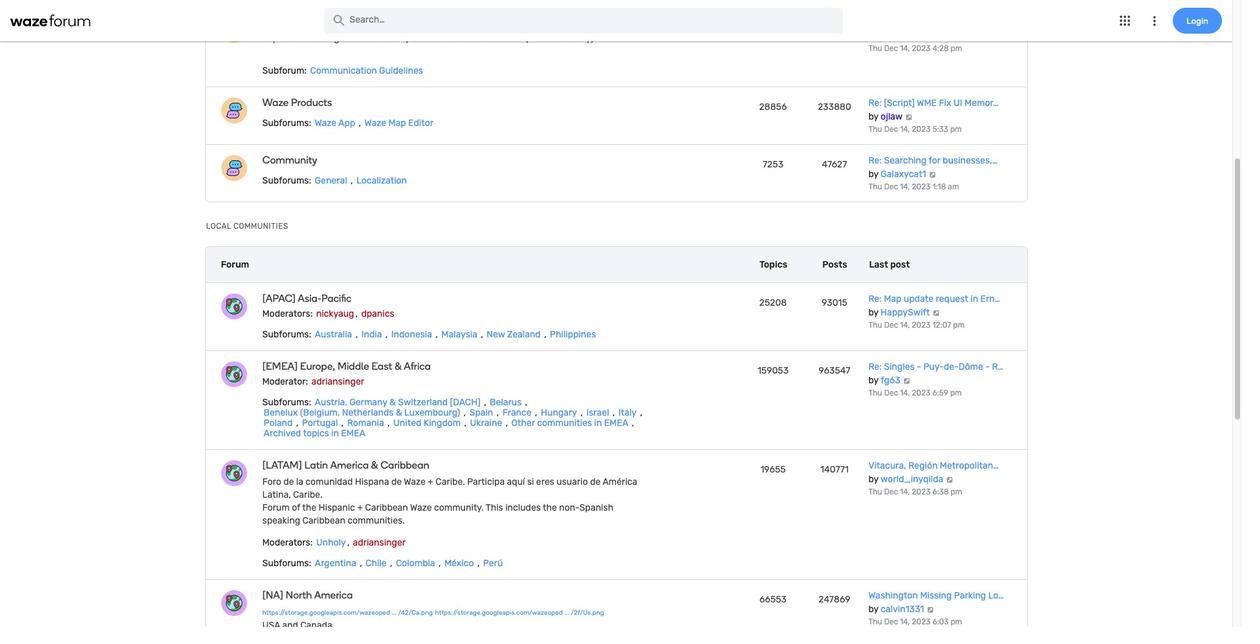 Task type: describe. For each thing, give the bounding box(es) containing it.
hungary link
[[540, 408, 579, 419]]

leigh-
[[881, 30, 908, 41]]

, left perú
[[478, 559, 480, 570]]

1 - from the left
[[917, 362, 922, 373]]

by inside washington missing parking lo… by calvin1331
[[869, 604, 879, 615]]

archived topics in emea link
[[262, 428, 367, 439]]

14, inside 2618 by leigh-staff thu dec 14, 2023 4:28 pm
[[900, 44, 910, 53]]

nickyaug link
[[315, 309, 356, 320]]

dôme
[[959, 362, 984, 373]]

no unread posts image
[[221, 591, 247, 617]]

, right other
[[535, 408, 538, 419]]

re: [script] wme fix ui memor… link
[[869, 98, 999, 109]]

247869
[[819, 595, 851, 606]]

romania link
[[346, 418, 385, 429]]

14, for [na] north america
[[900, 618, 910, 627]]

/2f/us.png
[[571, 610, 604, 617]]

14, for community
[[900, 183, 910, 192]]

austria, germany & switzerland [dach] link
[[314, 397, 482, 408]]

subforums: austria, germany & switzerland [dach] , belarus , benelux (belgium, netherlands & luxembourg) , spain , france , hungary , israel , italy , poland , portugal , romania , united kingdom , ukraine , other communities in emea , archived topics in emea
[[262, 397, 643, 439]]

lo…
[[989, 591, 1004, 602]]

new zealand link
[[486, 329, 542, 340]]

guidelines
[[379, 65, 423, 76]]

editor
[[408, 118, 434, 129]]

233880
[[818, 102, 852, 113]]

austria,
[[315, 397, 347, 408]]

waze map editor link
[[363, 118, 435, 129]]

[script]
[[884, 98, 915, 109]]

, left spain link
[[464, 418, 467, 429]]

thu dec 14, 2023 5:33 pm
[[869, 125, 962, 134]]

hispana
[[355, 477, 389, 488]]

0 vertical spatial adriansinger link
[[310, 377, 366, 388]]

, left méxico
[[439, 559, 441, 570]]

subforums: argentina , chile , colombia , méxico , perú
[[262, 559, 503, 570]]

view the latest post image
[[946, 477, 954, 483]]

waze down [latam] latin america & caribbean link
[[404, 477, 426, 488]]

communication guidelines link
[[309, 65, 424, 76]]

by inside re: map update request in ern… by happyswift
[[869, 307, 879, 318]]

14, for [apac] asia-pacific
[[900, 321, 910, 330]]

pacific
[[321, 293, 352, 305]]

2 the from the left
[[543, 503, 557, 514]]

waze products link
[[262, 96, 636, 109]]

, right the [dach]
[[484, 397, 486, 408]]

dec for [latam] latin america & caribbean
[[884, 488, 898, 497]]

re: for [apac] asia-pacific
[[869, 294, 882, 305]]

0 vertical spatial caribbean
[[381, 460, 430, 472]]

comunidad
[[306, 477, 353, 488]]

waze left the community.
[[410, 503, 432, 514]]

dec for [na] north america
[[884, 618, 898, 627]]

local
[[206, 222, 231, 231]]

india
[[362, 329, 382, 340]]

thu for community
[[869, 183, 883, 192]]

france
[[503, 408, 532, 419]]

of
[[292, 503, 300, 514]]

only).
[[574, 33, 596, 44]]

calvin1331 link
[[881, 604, 924, 615]]

colombia
[[396, 559, 435, 570]]

perú link
[[482, 559, 504, 570]]

aquí
[[507, 477, 525, 488]]

1 vertical spatial caribbean
[[365, 503, 408, 514]]

, right the portugal
[[342, 418, 344, 429]]

philippines
[[550, 329, 596, 340]]

world_inyqilda link
[[881, 474, 944, 485]]

view the latest post image up 12:07
[[932, 310, 941, 316]]

thu for [na] north america
[[869, 618, 883, 627]]

[emea] europe, middle east & africa moderator: adriansinger
[[262, 360, 431, 388]]

, left other
[[506, 418, 508, 429]]

local communities
[[206, 222, 288, 231]]

1 horizontal spatial emea
[[604, 418, 629, 429]]

pm for [apac] asia-pacific
[[954, 321, 965, 330]]

by inside re: [script] wme fix ui memor… by ojlaw
[[869, 111, 879, 122]]

malaysia
[[442, 329, 478, 340]]

waze right app
[[365, 118, 386, 129]]

de-
[[944, 362, 959, 373]]

2023 for [emea] europe, middle east & africa
[[912, 389, 931, 398]]

subforums: for subforums: australia , india , indonesia , malaysia , new zealand , philippines
[[262, 329, 311, 340]]

vitacura, región metropolitan… by world_inyqilda
[[869, 461, 999, 485]]

[latam] latin america & caribbean link
[[262, 460, 636, 472]]

pm for waze products
[[951, 125, 962, 134]]

non-
[[559, 503, 580, 514]]

argentina
[[315, 559, 356, 570]]

thu for [apac] asia-pacific
[[869, 321, 883, 330]]

1 vertical spatial adriansinger
[[353, 538, 406, 549]]

spain
[[470, 408, 493, 419]]

moderators: inside [apac] asia-pacific moderators: nickyaug , dpanics
[[262, 309, 313, 320]]

forum locked image for [emea]
[[221, 362, 247, 388]]

wme
[[917, 98, 937, 109]]

93015
[[822, 298, 848, 309]]

, left the malaysia link
[[436, 329, 438, 340]]

view the latest post image for community
[[929, 172, 937, 178]]

communication
[[310, 65, 377, 76]]

adriansinger inside [emea] europe, middle east & africa moderator: adriansinger
[[312, 377, 364, 388]]

1 horizontal spatial in
[[594, 418, 602, 429]]

159053
[[758, 366, 789, 377]]

america for latin
[[330, 460, 369, 472]]

dec inside 2618 by leigh-staff thu dec 14, 2023 4:28 pm
[[884, 44, 898, 53]]

re: searching for businesses,… link
[[869, 155, 998, 166]]

& right netherlands on the left bottom of page
[[396, 408, 402, 419]]

dec for community
[[884, 183, 898, 192]]

america for north
[[314, 590, 353, 602]]

2 vertical spatial caribbean
[[303, 516, 346, 527]]

[latam]
[[262, 460, 302, 472]]

map inside re: map update request in ern… by happyswift
[[884, 294, 902, 305]]

poland
[[264, 418, 293, 429]]

subforums: for subforums: waze app , waze map editor
[[262, 118, 311, 129]]

2618 by leigh-staff thu dec 14, 2023 4:28 pm
[[825, 21, 963, 53]]

thu for [emea] europe, middle east & africa
[[869, 389, 883, 398]]

, left india link
[[356, 329, 358, 340]]

, left united
[[388, 418, 390, 429]]

, right poland
[[296, 418, 299, 429]]

chile
[[366, 559, 387, 570]]

0 horizontal spatial caribe.
[[293, 490, 323, 501]]

united kingdom link
[[392, 418, 462, 429]]

north
[[286, 590, 312, 602]]

540
[[765, 21, 782, 32]]

[na]
[[262, 590, 283, 602]]

benelux (belgium, netherlands & luxembourg) link
[[262, 408, 462, 419]]

0 vertical spatial caribe.
[[436, 477, 465, 488]]

pm for [na] north america
[[951, 618, 963, 627]]

thu dec 14, 2023 6:38 pm
[[869, 488, 963, 497]]

subforums: waze app , waze map editor
[[262, 118, 434, 129]]

, left new
[[481, 329, 483, 340]]

official
[[262, 16, 294, 28]]

happyswift
[[881, 307, 930, 318]]

luxembourg)
[[405, 408, 460, 419]]

1 the from the left
[[302, 503, 317, 514]]

, right general "link"
[[351, 175, 353, 186]]

6:03
[[933, 618, 949, 627]]

, right app
[[359, 118, 361, 129]]

6:38
[[933, 488, 949, 497]]

singles
[[884, 362, 915, 373]]

for
[[929, 155, 941, 166]]

staff
[[552, 33, 571, 44]]

archived
[[264, 428, 301, 439]]

app
[[339, 118, 355, 129]]

malaysia link
[[440, 329, 479, 340]]

re: for [emea] europe, middle east & africa
[[869, 362, 882, 373]]

0 horizontal spatial emea
[[341, 428, 366, 439]]

7253
[[763, 159, 784, 170]]

this inside [latam] latin america & caribbean foro de la comunidad hispana de waze + caribe. participa aquí si eres usuario de américa latina, caribe. forum of the hispanic + caribbean waze community. this includes the non-spanish speaking caribbean communities.
[[486, 503, 503, 514]]

, right "chile"
[[390, 559, 393, 570]]

, right spain link
[[497, 408, 499, 419]]

& right germany
[[390, 397, 396, 408]]

https://storage.googleapis.com/wazeoped ... /42/ca.png https://storage.googleapis.com/wazeoped ... /2f/us.png
[[262, 610, 604, 617]]

14, for waze products
[[900, 125, 910, 134]]

dec for [emea] europe, middle east & africa
[[884, 389, 898, 398]]

, left "chile"
[[360, 559, 362, 570]]

italy link
[[617, 408, 638, 419]]

, left 'spain'
[[464, 408, 466, 419]]

re: for community
[[869, 155, 882, 166]]

parking
[[955, 591, 986, 602]]



Task type: vqa. For each thing, say whether or not it's contained in the screenshot.
Local Communities
yes



Task type: locate. For each thing, give the bounding box(es) containing it.
forum down the latina,
[[262, 503, 290, 514]]

1 horizontal spatial this
[[486, 503, 503, 514]]

in inside re: map update request in ern… by happyswift
[[971, 294, 979, 305]]

1 vertical spatial map
[[884, 294, 902, 305]]

1 subforums: from the top
[[262, 118, 311, 129]]

2 https://storage.googleapis.com/wazeoped from the left
[[435, 610, 563, 617]]

0 horizontal spatial forum
[[221, 260, 249, 271]]

0 horizontal spatial map
[[389, 118, 406, 129]]

2 subforums: from the top
[[262, 175, 311, 186]]

by left happyswift link
[[869, 307, 879, 318]]

ojlaw
[[881, 111, 903, 122]]

in right topics on the left bottom of page
[[331, 428, 339, 439]]

adriansinger up austria,
[[312, 377, 364, 388]]

2023 left 5:33
[[912, 125, 931, 134]]

re: map update request in ern… by happyswift
[[869, 294, 1001, 318]]

washington missing parking lo… by calvin1331
[[869, 591, 1004, 615]]

2023 down happyswift
[[912, 321, 931, 330]]

+
[[428, 477, 434, 488], [357, 503, 363, 514]]

subforums: down waze products
[[262, 118, 311, 129]]

+ up communities.
[[357, 503, 363, 514]]

view the latest post image for waze products
[[905, 114, 914, 120]]

1 vertical spatial america
[[314, 590, 353, 602]]

& inside [emea] europe, middle east & africa moderator: adriansinger
[[395, 360, 402, 373]]

pm right 12:07
[[954, 321, 965, 330]]

forum locked image for official
[[221, 17, 247, 43]]

by inside vitacura, región metropolitan… by world_inyqilda
[[869, 474, 879, 485]]

1 https://storage.googleapis.com/wazeoped from the left
[[262, 610, 390, 617]]

5 subforums: from the top
[[262, 559, 311, 570]]

2 horizontal spatial de
[[590, 477, 601, 488]]

7 2023 from the top
[[912, 618, 931, 627]]

14, for [emea] europe, middle east & africa
[[900, 389, 910, 398]]

romania
[[347, 418, 384, 429]]

14, for [latam] latin america & caribbean
[[900, 488, 910, 497]]

6 14, from the top
[[900, 488, 910, 497]]

, left 'dpanics'
[[356, 309, 358, 320]]

1 vertical spatial moderators:
[[262, 538, 313, 549]]

forum locked image left official
[[221, 17, 247, 43]]

australia
[[315, 329, 352, 340]]

this inside the official announcements important messages to community users. this forum is locked (waze staff only).
[[440, 33, 457, 44]]

https://storage.googleapis.com/wazeoped
[[262, 610, 390, 617], [435, 610, 563, 617]]

adriansinger link up chile link
[[352, 538, 407, 549]]

staff
[[908, 30, 929, 41]]

2 re: from the top
[[869, 155, 882, 166]]

... left /2f/us.png
[[565, 610, 569, 617]]

asia-
[[298, 293, 321, 305]]

3 subforums: from the top
[[262, 329, 311, 340]]

1 forum locked image from the top
[[221, 17, 247, 43]]

subforums: for subforums: austria, germany & switzerland [dach] , belarus , benelux (belgium, netherlands & luxembourg) , spain , france , hungary , israel , italy , poland , portugal , romania , united kingdom , ukraine , other communities in emea , archived topics in emea
[[262, 397, 311, 408]]

dec down happyswift link
[[884, 321, 898, 330]]

unholy
[[316, 538, 346, 549]]

, right zealand
[[544, 329, 547, 340]]

view the latest post image down re: searching for businesses,… link in the right top of the page
[[929, 172, 937, 178]]

963547
[[819, 366, 851, 377]]

14, down world_inyqilda
[[900, 488, 910, 497]]

1 horizontal spatial -
[[986, 362, 990, 373]]

dec for [apac] asia-pacific
[[884, 321, 898, 330]]

2023 for [apac] asia-pacific
[[912, 321, 931, 330]]

de right the usuario
[[590, 477, 601, 488]]

1 horizontal spatial forum
[[262, 503, 290, 514]]

pm down view the latest post image
[[951, 488, 963, 497]]

0 vertical spatial this
[[440, 33, 457, 44]]

2618
[[825, 21, 845, 32]]

4 2023 from the top
[[912, 321, 931, 330]]

waze left app
[[315, 118, 337, 129]]

adriansinger up chile link
[[353, 538, 406, 549]]

3 de from the left
[[590, 477, 601, 488]]

by inside 2618 by leigh-staff thu dec 14, 2023 4:28 pm
[[869, 30, 879, 41]]

2 horizontal spatial in
[[971, 294, 979, 305]]

by down 'washington'
[[869, 604, 879, 615]]

to
[[351, 33, 360, 44]]

0 vertical spatial america
[[330, 460, 369, 472]]

1 horizontal spatial de
[[391, 477, 402, 488]]

14,
[[900, 44, 910, 53], [900, 125, 910, 134], [900, 183, 910, 192], [900, 321, 910, 330], [900, 389, 910, 398], [900, 488, 910, 497], [900, 618, 910, 627]]

0 horizontal spatial https://storage.googleapis.com/wazeoped
[[262, 610, 390, 617]]

, right israel link
[[632, 418, 634, 429]]

0 horizontal spatial +
[[357, 503, 363, 514]]

2023 for community
[[912, 183, 931, 192]]

germany
[[350, 397, 387, 408]]

2023 down staff
[[912, 44, 931, 53]]

3 re: from the top
[[869, 294, 882, 305]]

la
[[296, 477, 303, 488]]

re: for waze products
[[869, 98, 882, 109]]

subforums: for subforums: general , localization
[[262, 175, 311, 186]]

- left puy-
[[917, 362, 922, 373]]

forum inside [latam] latin america & caribbean foro de la comunidad hispana de waze + caribe. participa aquí si eres usuario de américa latina, caribe. forum of the hispanic + caribbean waze community. this includes the non-spanish speaking caribbean communities.
[[262, 503, 290, 514]]

pm right 5:33
[[951, 125, 962, 134]]

localization
[[357, 175, 407, 186]]

1 de from the left
[[284, 477, 294, 488]]

moderators: down [apac]
[[262, 309, 313, 320]]

thu inside 2618 by leigh-staff thu dec 14, 2023 4:28 pm
[[869, 44, 883, 53]]

users.
[[412, 33, 438, 44]]

& right east
[[395, 360, 402, 373]]

united
[[393, 418, 422, 429]]

2023
[[912, 44, 931, 53], [912, 125, 931, 134], [912, 183, 931, 192], [912, 321, 931, 330], [912, 389, 931, 398], [912, 488, 931, 497], [912, 618, 931, 627]]

2 de from the left
[[391, 477, 402, 488]]

2023 left the 6:03
[[912, 618, 931, 627]]

1 14, from the top
[[900, 44, 910, 53]]

7 by from the top
[[869, 604, 879, 615]]

re: inside re: singles - puy-de-dôme - r… by fg63
[[869, 362, 882, 373]]

colombia link
[[395, 559, 437, 570]]

in left italy at the bottom
[[594, 418, 602, 429]]

dec for waze products
[[884, 125, 898, 134]]

4 subforums: from the top
[[262, 397, 311, 408]]

[emea]
[[262, 360, 298, 373]]

0 vertical spatial moderators:
[[262, 309, 313, 320]]

thu for [latam] latin america & caribbean
[[869, 488, 883, 497]]

america up https://storage.googleapis.com/wazeoped ... /42/ca.png link
[[314, 590, 353, 602]]

thu for waze products
[[869, 125, 883, 134]]

1 moderators: from the top
[[262, 309, 313, 320]]

pm for [latam] latin america & caribbean
[[951, 488, 963, 497]]

africa
[[404, 360, 431, 373]]

dec down ojlaw
[[884, 125, 898, 134]]

view the latest post image
[[905, 114, 914, 120], [929, 172, 937, 178], [932, 310, 941, 316], [903, 378, 911, 384], [927, 607, 935, 614]]

1 dec from the top
[[884, 44, 898, 53]]

the right of
[[302, 503, 317, 514]]

2 2023 from the top
[[912, 125, 931, 134]]

6 thu from the top
[[869, 488, 883, 497]]

& inside [latam] latin america & caribbean foro de la comunidad hispana de waze + caribe. participa aquí si eres usuario de américa latina, caribe. forum of the hispanic + caribbean waze community. this includes the non-spanish speaking caribbean communities.
[[371, 460, 378, 472]]

spanish
[[580, 503, 614, 514]]

1 vertical spatial forum
[[262, 503, 290, 514]]

moderator:
[[262, 377, 308, 388]]

4 by from the top
[[869, 307, 879, 318]]

community
[[362, 33, 410, 44]]

pm right the 4:28
[[951, 44, 963, 53]]

5:33
[[933, 125, 949, 134]]

2 - from the left
[[986, 362, 990, 373]]

1 ... from the left
[[392, 610, 397, 617]]

0 horizontal spatial -
[[917, 362, 922, 373]]

re: inside re: searching for businesses,… by galaxycat1
[[869, 155, 882, 166]]

thu down happyswift link
[[869, 321, 883, 330]]

2023 for [latam] latin america & caribbean
[[912, 488, 931, 497]]

américa
[[603, 477, 638, 488]]

by left fg63
[[869, 375, 879, 386]]

thu down ojlaw
[[869, 125, 883, 134]]

communities
[[537, 418, 592, 429]]

by inside re: singles - puy-de-dôme - r… by fg63
[[869, 375, 879, 386]]

subforums: up [emea]
[[262, 329, 311, 340]]

dec down world_inyqilda
[[884, 488, 898, 497]]

pm
[[951, 44, 963, 53], [951, 125, 962, 134], [954, 321, 965, 330], [951, 389, 962, 398], [951, 488, 963, 497], [951, 618, 963, 627]]

0 horizontal spatial ...
[[392, 610, 397, 617]]

portugal link
[[301, 418, 339, 429]]

fix
[[939, 98, 952, 109]]

1 vertical spatial this
[[486, 503, 503, 514]]

de right hispana
[[391, 477, 402, 488]]

this down the "participa"
[[486, 503, 503, 514]]

spain link
[[468, 408, 495, 419]]

pm inside 2618 by leigh-staff thu dec 14, 2023 4:28 pm
[[951, 44, 963, 53]]

post
[[891, 259, 910, 270]]

caribe.
[[436, 477, 465, 488], [293, 490, 323, 501]]

in
[[971, 294, 979, 305], [594, 418, 602, 429], [331, 428, 339, 439]]

update
[[904, 294, 934, 305]]

caribbean up communities.
[[365, 503, 408, 514]]

4 thu from the top
[[869, 321, 883, 330]]

thu down vitacura,
[[869, 488, 883, 497]]

1 horizontal spatial map
[[884, 294, 902, 305]]

view the latest post image up thu dec 14, 2023 6:59 pm
[[903, 378, 911, 384]]

0 vertical spatial forum locked image
[[221, 17, 247, 43]]

1 vertical spatial +
[[357, 503, 363, 514]]

[latam] latin america & caribbean foro de la comunidad hispana de waze + caribe. participa aquí si eres usuario de américa latina, caribe. forum of the hispanic + caribbean waze community. this includes the non-spanish speaking caribbean communities.
[[262, 460, 638, 527]]

0 vertical spatial map
[[389, 118, 406, 129]]

6 by from the top
[[869, 474, 879, 485]]

https://storage.googleapis.com/wazeoped down [na] north america
[[262, 610, 390, 617]]

2 by from the top
[[869, 111, 879, 122]]

metropolitan…
[[940, 461, 999, 472]]

3 2023 from the top
[[912, 183, 931, 192]]

7 thu from the top
[[869, 618, 883, 627]]

[apac] asia-pacific moderators: nickyaug , dpanics
[[262, 293, 395, 320]]

view the latest post image down missing
[[927, 607, 935, 614]]

6 dec from the top
[[884, 488, 898, 497]]

https://storage.googleapis.com/wazeoped down perú
[[435, 610, 563, 617]]

subforums: inside subforums: austria, germany & switzerland [dach] , belarus , benelux (belgium, netherlands & luxembourg) , spain , france , hungary , israel , italy , poland , portugal , romania , united kingdom , ukraine , other communities in emea , archived topics in emea
[[262, 397, 311, 408]]

waze products
[[262, 96, 332, 109]]

, inside [apac] asia-pacific moderators: nickyaug , dpanics
[[356, 309, 358, 320]]

5 14, from the top
[[900, 389, 910, 398]]

- left r…
[[986, 362, 990, 373]]

pm for [emea] europe, middle east & africa
[[951, 389, 962, 398]]

by left ojlaw
[[869, 111, 879, 122]]

locked
[[496, 33, 523, 44]]

ui
[[954, 98, 963, 109]]

america inside [latam] latin america & caribbean foro de la comunidad hispana de waze + caribe. participa aquí si eres usuario de américa latina, caribe. forum of the hispanic + caribbean waze community. this includes the non-spanish speaking caribbean communities.
[[330, 460, 369, 472]]

1 horizontal spatial +
[[428, 477, 434, 488]]

moderators: down speaking
[[262, 538, 313, 549]]

47627
[[822, 159, 848, 170]]

1 vertical spatial forum locked image
[[221, 362, 247, 388]]

portugal
[[302, 418, 338, 429]]

7 dec from the top
[[884, 618, 898, 627]]

, right unholy at the left bottom of page
[[347, 538, 350, 549]]

ukraine link
[[469, 418, 504, 429]]

by left 'galaxycat1'
[[869, 169, 879, 180]]

14, down leigh-
[[900, 44, 910, 53]]

belarus
[[490, 397, 522, 408]]

4 14, from the top
[[900, 321, 910, 330]]

0 vertical spatial adriansinger
[[312, 377, 364, 388]]

3 14, from the top
[[900, 183, 910, 192]]

by inside re: searching for businesses,… by galaxycat1
[[869, 169, 879, 180]]

3 dec from the top
[[884, 183, 898, 192]]

14, down the calvin1331
[[900, 618, 910, 627]]

forum locked image
[[221, 17, 247, 43], [221, 362, 247, 388], [221, 461, 247, 487]]

5 thu from the top
[[869, 389, 883, 398]]

https://storage.googleapis.com/wazeoped ... /2f/us.png link
[[435, 607, 604, 620]]

2 vertical spatial forum locked image
[[221, 461, 247, 487]]

2 ... from the left
[[565, 610, 569, 617]]

fg63
[[881, 375, 901, 386]]

2 dec from the top
[[884, 125, 898, 134]]

, left italy at the bottom
[[613, 408, 615, 419]]

unholy link
[[315, 538, 347, 549]]

adriansinger link
[[310, 377, 366, 388], [352, 538, 407, 549]]

4:28
[[933, 44, 949, 53]]

community.
[[434, 503, 484, 514]]

foro
[[262, 477, 281, 488]]

14, down 'fg63' link at the bottom right of page
[[900, 389, 910, 398]]

2023 left "1:18"
[[912, 183, 931, 192]]

caribbean
[[381, 460, 430, 472], [365, 503, 408, 514], [303, 516, 346, 527]]

4 re: from the top
[[869, 362, 882, 373]]

0 vertical spatial +
[[428, 477, 434, 488]]

other communities in emea link
[[510, 418, 630, 429]]

thu down galaxycat1 link
[[869, 183, 883, 192]]

+ down [latam] latin america & caribbean link
[[428, 477, 434, 488]]

66553
[[760, 595, 787, 606]]

, right india link
[[386, 329, 388, 340]]

re: inside re: map update request in ern… by happyswift
[[869, 294, 882, 305]]

3 forum locked image from the top
[[221, 461, 247, 487]]

1 horizontal spatial the
[[543, 503, 557, 514]]

latin
[[304, 460, 328, 472]]

thu down calvin1331 link
[[869, 618, 883, 627]]

ern…
[[981, 294, 1001, 305]]

14, down galaxycat1 link
[[900, 183, 910, 192]]

belarus link
[[489, 397, 523, 408]]

https://storage.googleapis.com/wazeoped ... /42/ca.png link
[[262, 607, 433, 620]]

official announcements link
[[262, 16, 636, 28]]

galaxycat1 link
[[881, 169, 927, 180]]

forum down local communities link
[[221, 260, 249, 271]]

local communities link
[[206, 222, 288, 231]]

netherlands
[[342, 408, 394, 419]]

am
[[948, 183, 960, 192]]

, left the israel
[[581, 408, 583, 419]]

searching
[[884, 155, 927, 166]]

[apac]
[[262, 293, 296, 305]]

1 horizontal spatial https://storage.googleapis.com/wazeoped
[[435, 610, 563, 617]]

2023 inside 2618 by leigh-staff thu dec 14, 2023 4:28 pm
[[912, 44, 931, 53]]

0 horizontal spatial this
[[440, 33, 457, 44]]

in left ern…
[[971, 294, 979, 305]]

3 thu from the top
[[869, 183, 883, 192]]

1 vertical spatial adriansinger link
[[352, 538, 407, 549]]

re: searching for businesses,… by galaxycat1
[[869, 155, 998, 180]]

2023 for waze products
[[912, 125, 931, 134]]

25208
[[760, 298, 787, 309]]

calvin1331
[[881, 604, 924, 615]]

the left non-
[[543, 503, 557, 514]]

1 2023 from the top
[[912, 44, 931, 53]]

waze down subforum:
[[262, 96, 289, 109]]

re: up ojlaw link
[[869, 98, 882, 109]]

indonesia
[[391, 329, 432, 340]]

1 by from the top
[[869, 30, 879, 41]]

view the latest post image for [na] north america
[[927, 607, 935, 614]]

de left la
[[284, 477, 294, 488]]

map left "editor"
[[389, 118, 406, 129]]

1 horizontal spatial ...
[[565, 610, 569, 617]]

1 re: from the top
[[869, 98, 882, 109]]

this down official announcements link
[[440, 33, 457, 44]]

14, down ojlaw link
[[900, 125, 910, 134]]

0 vertical spatial forum
[[221, 260, 249, 271]]

5 2023 from the top
[[912, 389, 931, 398]]

dec down galaxycat1 link
[[884, 183, 898, 192]]

2 moderators: from the top
[[262, 538, 313, 549]]

, right belarus link
[[525, 397, 528, 408]]

subforums: down moderator:
[[262, 397, 311, 408]]

3 by from the top
[[869, 169, 879, 180]]

speaking
[[262, 516, 300, 527]]

2 forum locked image from the top
[[221, 362, 247, 388]]

philippines link
[[549, 329, 598, 340]]

ukraine
[[470, 418, 502, 429]]

re: inside re: [script] wme fix ui memor… by ojlaw
[[869, 98, 882, 109]]

5 dec from the top
[[884, 389, 898, 398]]

dec down the calvin1331
[[884, 618, 898, 627]]

kingdom
[[424, 418, 461, 429]]

5 by from the top
[[869, 375, 879, 386]]

2023 down world_inyqilda
[[912, 488, 931, 497]]

7 14, from the top
[[900, 618, 910, 627]]

caribe. down la
[[293, 490, 323, 501]]

0 horizontal spatial in
[[331, 428, 339, 439]]

other
[[512, 418, 535, 429]]

caribbean up hispana
[[381, 460, 430, 472]]

4 dec from the top
[[884, 321, 898, 330]]

6 2023 from the top
[[912, 488, 931, 497]]

caribe. down [latam] latin america & caribbean link
[[436, 477, 465, 488]]

, right italy at the bottom
[[640, 408, 643, 419]]

0 horizontal spatial the
[[302, 503, 317, 514]]

2 14, from the top
[[900, 125, 910, 134]]

& up hispana
[[371, 460, 378, 472]]

1 vertical spatial caribe.
[[293, 490, 323, 501]]

1 thu from the top
[[869, 44, 883, 53]]

&
[[395, 360, 402, 373], [390, 397, 396, 408], [396, 408, 402, 419], [371, 460, 378, 472]]

map up happyswift
[[884, 294, 902, 305]]

by left leigh-
[[869, 30, 879, 41]]

(waze
[[525, 33, 550, 44]]

thu down leigh-
[[869, 44, 883, 53]]

1 horizontal spatial caribe.
[[436, 477, 465, 488]]

2 thu from the top
[[869, 125, 883, 134]]

0 horizontal spatial de
[[284, 477, 294, 488]]

subforums: for subforums: argentina , chile , colombia , méxico , perú
[[262, 559, 311, 570]]

2023 for [na] north america
[[912, 618, 931, 627]]

no unread posts image
[[221, 294, 247, 320]]



